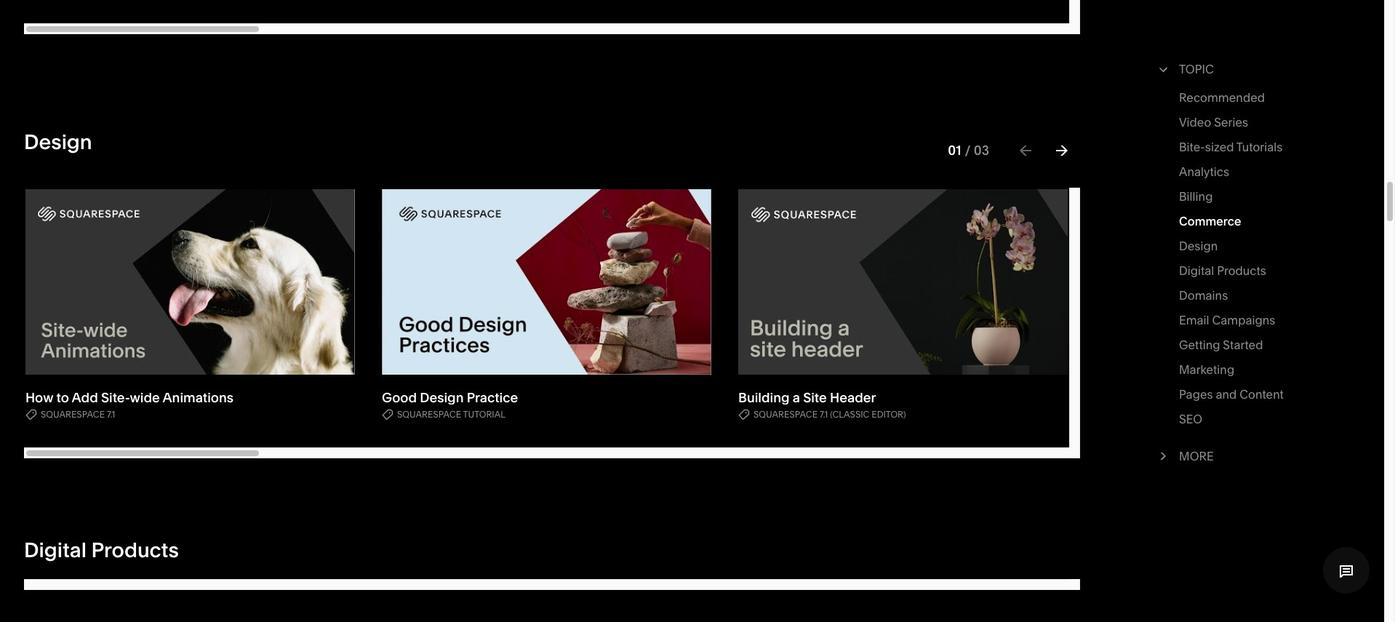 Task type: locate. For each thing, give the bounding box(es) containing it.
squarespace for a
[[754, 409, 818, 420]]

products
[[1217, 263, 1267, 278], [91, 537, 179, 562]]

squarespace
[[41, 409, 105, 420], [397, 409, 461, 420], [754, 409, 818, 420]]

0 vertical spatial products
[[1217, 263, 1267, 278]]

0 horizontal spatial digital products
[[24, 537, 179, 562]]

1 horizontal spatial design
[[420, 389, 464, 406]]

good
[[382, 389, 417, 406]]

analytics
[[1179, 164, 1230, 179]]

video series link
[[1179, 112, 1249, 137]]

digital
[[1179, 263, 1215, 278], [24, 537, 87, 562]]

site
[[803, 389, 827, 406]]

2 squarespace from the left
[[397, 409, 461, 420]]

squarespace down to
[[41, 409, 105, 420]]

squarespace down a
[[754, 409, 818, 420]]

to
[[56, 389, 69, 406]]

squarespace down the good design practice
[[397, 409, 461, 420]]

digital products link
[[1179, 260, 1267, 285]]

(classic
[[830, 409, 870, 420]]

1 horizontal spatial 7.1
[[820, 409, 828, 420]]

01
[[948, 142, 962, 158]]

site-
[[101, 389, 130, 406]]

video series
[[1179, 115, 1249, 130]]

editor)
[[872, 409, 906, 420]]

video
[[1179, 115, 1212, 130]]

1 horizontal spatial squarespace
[[397, 409, 461, 420]]

0 vertical spatial digital
[[1179, 263, 1215, 278]]

billing
[[1179, 189, 1213, 204]]

marketing link
[[1179, 359, 1235, 384]]

1 squarespace from the left
[[41, 409, 105, 420]]

add
[[72, 389, 98, 406]]

topic link
[[1179, 59, 1336, 79]]

7.1
[[107, 409, 115, 420], [820, 409, 828, 420]]

1 horizontal spatial products
[[1217, 263, 1267, 278]]

0 vertical spatial digital products
[[1179, 263, 1267, 278]]

practice
[[467, 389, 518, 406]]

0 horizontal spatial squarespace
[[41, 409, 105, 420]]

7.1 down site
[[820, 409, 828, 420]]

content
[[1240, 387, 1284, 402]]

squarespace 7.1 (classic editor)
[[754, 409, 906, 420]]

how to add site-wide animations
[[25, 389, 234, 406]]

1 vertical spatial products
[[91, 537, 179, 562]]

0 horizontal spatial digital
[[24, 537, 87, 562]]

1 7.1 from the left
[[107, 409, 115, 420]]

03
[[974, 142, 990, 158]]

squarespace tutorial
[[397, 409, 506, 420]]

domains
[[1179, 288, 1228, 303]]

0 horizontal spatial design
[[24, 130, 92, 154]]

how
[[25, 389, 53, 406]]

0 vertical spatial design
[[24, 130, 92, 154]]

7.1 down site-
[[107, 409, 115, 420]]

1 horizontal spatial digital
[[1179, 263, 1215, 278]]

1 vertical spatial digital
[[24, 537, 87, 562]]

building
[[739, 389, 790, 406]]

0 horizontal spatial products
[[91, 537, 179, 562]]

0 horizontal spatial 7.1
[[107, 409, 115, 420]]

tutorials
[[1237, 140, 1283, 154]]

email campaigns
[[1179, 313, 1276, 327]]

digital products
[[1179, 263, 1267, 278], [24, 537, 179, 562]]

recommended link
[[1179, 87, 1265, 112]]

2 horizontal spatial design
[[1179, 239, 1218, 253]]

3 squarespace from the left
[[754, 409, 818, 420]]

pages and content
[[1179, 387, 1284, 402]]

analytics link
[[1179, 162, 1230, 186]]

2 horizontal spatial squarespace
[[754, 409, 818, 420]]

seo
[[1179, 412, 1203, 426]]

topic button
[[1155, 51, 1336, 87]]

2 7.1 from the left
[[820, 409, 828, 420]]

bite-sized tutorials
[[1179, 140, 1283, 154]]

squarespace for design
[[397, 409, 461, 420]]

1 vertical spatial digital products
[[24, 537, 179, 562]]

7.1 for site-
[[107, 409, 115, 420]]

pages
[[1179, 387, 1213, 402]]

2 vertical spatial design
[[420, 389, 464, 406]]

1 horizontal spatial digital products
[[1179, 263, 1267, 278]]

domains link
[[1179, 285, 1228, 310]]

bite-
[[1179, 140, 1206, 154]]

design
[[24, 130, 92, 154], [1179, 239, 1218, 253], [420, 389, 464, 406]]



Task type: vqa. For each thing, say whether or not it's contained in the screenshot.
the Squarespace related to a
yes



Task type: describe. For each thing, give the bounding box(es) containing it.
7.1 for header
[[820, 409, 828, 420]]

getting
[[1179, 338, 1221, 352]]

getting started link
[[1179, 335, 1263, 359]]

animations
[[163, 389, 234, 406]]

more link
[[1179, 446, 1336, 466]]

header
[[830, 389, 876, 406]]

squarespace for to
[[41, 409, 105, 420]]

commerce link
[[1179, 211, 1242, 236]]

series
[[1215, 115, 1249, 130]]

billing link
[[1179, 186, 1213, 211]]

a
[[793, 389, 800, 406]]

/
[[965, 142, 971, 158]]

tutorial
[[463, 409, 506, 420]]

email campaigns link
[[1179, 310, 1276, 335]]

01 / 03
[[948, 142, 990, 158]]

pages and content link
[[1179, 384, 1284, 409]]

marketing
[[1179, 362, 1235, 377]]

started
[[1223, 338, 1263, 352]]

more button
[[1155, 438, 1336, 474]]

more
[[1179, 449, 1214, 464]]

good design practice
[[382, 389, 518, 406]]

sized
[[1205, 140, 1234, 154]]

getting started
[[1179, 338, 1263, 352]]

bite-sized tutorials link
[[1179, 137, 1283, 162]]

squarespace 7.1
[[41, 409, 115, 420]]

building a site header
[[739, 389, 876, 406]]

email
[[1179, 313, 1210, 327]]

commerce
[[1179, 214, 1242, 228]]

design link
[[1179, 236, 1218, 260]]

wide
[[130, 389, 160, 406]]

topic
[[1179, 62, 1214, 76]]

campaigns
[[1213, 313, 1276, 327]]

1 vertical spatial design
[[1179, 239, 1218, 253]]

and
[[1216, 387, 1237, 402]]

seo link
[[1179, 409, 1203, 434]]

recommended
[[1179, 90, 1265, 105]]



